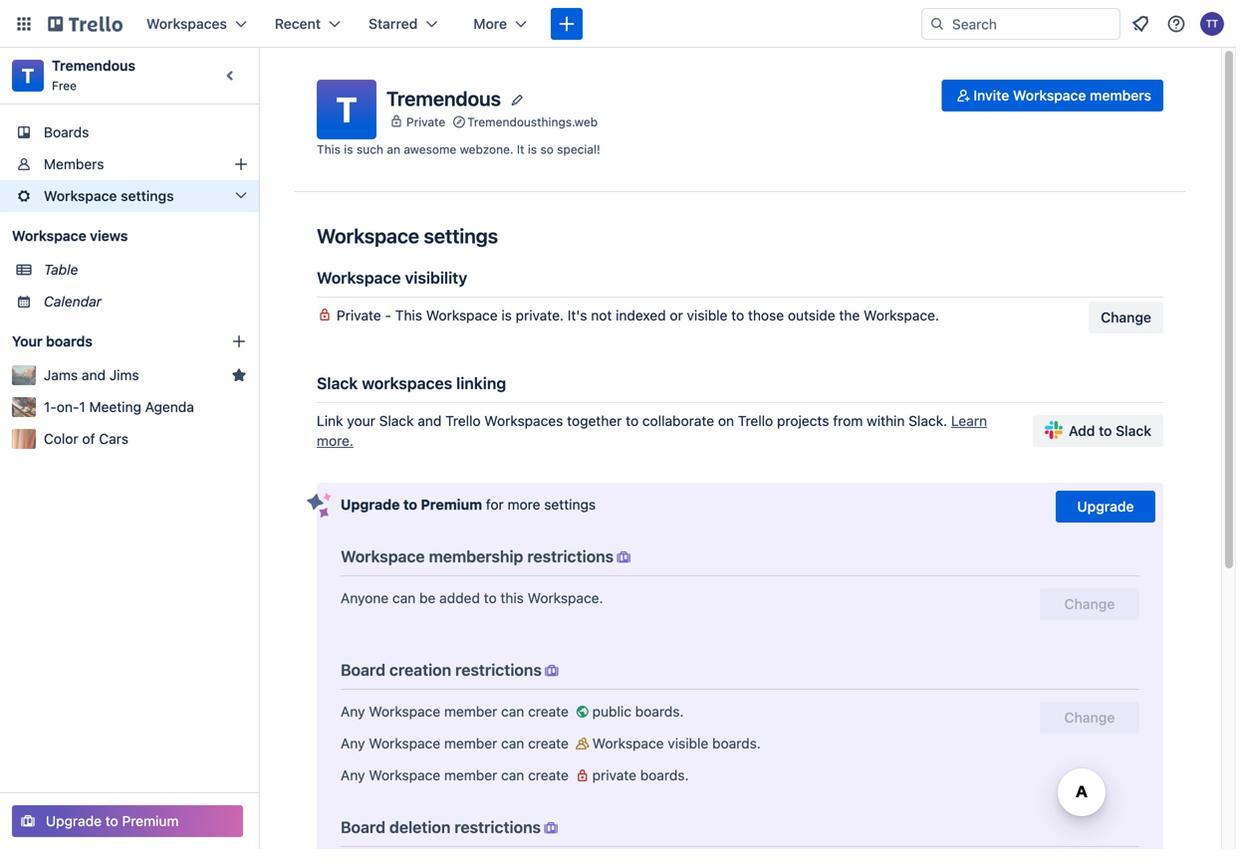 Task type: describe. For each thing, give the bounding box(es) containing it.
collaborate
[[642, 413, 714, 429]]

upgrade to premium link
[[12, 806, 243, 838]]

jims
[[109, 367, 139, 384]]

agenda
[[145, 399, 194, 415]]

private.
[[516, 307, 564, 324]]

terry turtle (terryturtle) image
[[1200, 12, 1224, 36]]

starred icon image
[[231, 368, 247, 384]]

on-
[[57, 399, 79, 415]]

private
[[592, 768, 637, 784]]

not
[[591, 307, 612, 324]]

jams and jims link
[[44, 366, 223, 386]]

can for workspace visible boards.
[[501, 736, 524, 752]]

upgrade to premium
[[46, 813, 179, 830]]

change link
[[1040, 702, 1140, 734]]

creation
[[389, 661, 451, 680]]

workspace inside button
[[1013, 87, 1086, 104]]

this is such an awesome webzone. it is so special!
[[317, 142, 600, 156]]

public boards.
[[592, 704, 684, 720]]

webzone.
[[460, 142, 514, 156]]

slack.
[[909, 413, 947, 429]]

change for change button to the bottom
[[1064, 596, 1115, 613]]

anyone can be added to this workspace.
[[341, 590, 603, 607]]

learn
[[951, 413, 987, 429]]

public
[[592, 704, 632, 720]]

upgrade button
[[1056, 491, 1156, 523]]

your
[[347, 413, 375, 429]]

invite workspace members
[[973, 87, 1152, 104]]

workspace settings inside workspace settings dropdown button
[[44, 188, 174, 204]]

restrictions for board deletion restrictions
[[455, 818, 541, 837]]

1 vertical spatial and
[[418, 413, 442, 429]]

sm image for board creation restrictions
[[542, 661, 562, 681]]

so
[[540, 142, 554, 156]]

anyone
[[341, 590, 389, 607]]

board for board creation restrictions
[[341, 661, 386, 680]]

awesome
[[404, 142, 456, 156]]

slack for add
[[1116, 423, 1152, 439]]

indexed
[[616, 307, 666, 324]]

1 horizontal spatial workspace settings
[[317, 224, 498, 248]]

workspace settings button
[[0, 180, 259, 212]]

projects
[[777, 413, 829, 429]]

0 vertical spatial change button
[[1089, 302, 1163, 334]]

your boards
[[12, 333, 92, 350]]

tremendousthings.web
[[467, 115, 598, 129]]

views
[[90, 228, 128, 244]]

sm image for board deletion restrictions
[[541, 819, 561, 839]]

be
[[419, 590, 436, 607]]

invite workspace members button
[[942, 80, 1163, 112]]

on
[[718, 413, 734, 429]]

learn more.
[[317, 413, 987, 449]]

calendar link
[[44, 292, 247, 312]]

board creation restrictions
[[341, 661, 542, 680]]

1 trello from the left
[[445, 413, 481, 429]]

the
[[839, 307, 860, 324]]

boards
[[46, 333, 92, 350]]

upgrade for upgrade to premium
[[46, 813, 102, 830]]

0 notifications image
[[1129, 12, 1153, 36]]

workspaces inside dropdown button
[[146, 15, 227, 32]]

member for workspace visible boards.
[[444, 736, 497, 752]]

linking
[[456, 374, 506, 393]]

boards link
[[0, 117, 259, 148]]

of
[[82, 431, 95, 447]]

private boards.
[[592, 768, 689, 784]]

t button
[[317, 80, 377, 139]]

meeting
[[89, 399, 141, 415]]

workspaces button
[[134, 8, 259, 40]]

settings inside dropdown button
[[121, 188, 174, 204]]

premium for upgrade to premium for more settings
[[421, 497, 482, 513]]

added
[[439, 590, 480, 607]]

those
[[748, 307, 784, 324]]

any workspace member can create for private boards.
[[341, 768, 572, 784]]

1 vertical spatial change button
[[1040, 589, 1140, 621]]

color of cars
[[44, 431, 128, 447]]

special!
[[557, 142, 600, 156]]

members
[[1090, 87, 1152, 104]]

boards. for public boards.
[[635, 704, 684, 720]]

2 horizontal spatial is
[[528, 142, 537, 156]]

sparkle image
[[307, 493, 332, 519]]

more
[[473, 15, 507, 32]]

2 trello from the left
[[738, 413, 773, 429]]

primary element
[[0, 0, 1236, 48]]

t for t link
[[22, 64, 34, 87]]

workspace visibility
[[317, 268, 467, 287]]

upgrade to premium for more settings
[[341, 497, 596, 513]]

private for private - this workspace is private. it's not indexed or visible to those outside the workspace.
[[337, 307, 381, 324]]

membership
[[429, 547, 523, 566]]

1 vertical spatial workspaces
[[484, 413, 563, 429]]

board deletion restrictions
[[341, 818, 541, 837]]

link your slack and trello workspaces together to collaborate on trello projects from within slack.
[[317, 413, 947, 429]]

workspace views
[[12, 228, 128, 244]]

link
[[317, 413, 343, 429]]

free
[[52, 79, 77, 93]]

any workspace member can create for public boards.
[[341, 704, 572, 720]]

members link
[[0, 148, 259, 180]]

0 vertical spatial this
[[317, 142, 341, 156]]

table link
[[44, 260, 247, 280]]

for
[[486, 497, 504, 513]]

search image
[[929, 16, 945, 32]]

invite
[[973, 87, 1009, 104]]

private - this workspace is private. it's not indexed or visible to those outside the workspace.
[[337, 307, 939, 324]]

an
[[387, 142, 400, 156]]

calendar
[[44, 293, 102, 310]]

any workspace member can create for workspace visible boards.
[[341, 736, 572, 752]]

0 vertical spatial visible
[[687, 307, 728, 324]]

color of cars link
[[44, 429, 247, 449]]

within
[[867, 413, 905, 429]]

add to slack link
[[1033, 415, 1163, 447]]

recent
[[275, 15, 321, 32]]

add to slack
[[1069, 423, 1152, 439]]

0 vertical spatial and
[[82, 367, 106, 384]]

t link
[[12, 60, 44, 92]]

starred
[[369, 15, 418, 32]]



Task type: vqa. For each thing, say whether or not it's contained in the screenshot.
AGENDA
yes



Task type: locate. For each thing, give the bounding box(es) containing it.
1 vertical spatial this
[[395, 307, 422, 324]]

sm image
[[542, 661, 562, 681], [541, 819, 561, 839]]

create for public boards.
[[528, 704, 569, 720]]

t left free
[[22, 64, 34, 87]]

2 horizontal spatial upgrade
[[1077, 499, 1134, 515]]

visible right or
[[687, 307, 728, 324]]

0 vertical spatial settings
[[121, 188, 174, 204]]

1 vertical spatial restrictions
[[455, 661, 542, 680]]

2 member from the top
[[444, 736, 497, 752]]

visible up the private boards.
[[668, 736, 709, 752]]

slack for link
[[379, 413, 414, 429]]

t inside button
[[336, 89, 357, 130]]

1-on-1 meeting agenda link
[[44, 397, 247, 417]]

restrictions for workspace membership restrictions
[[527, 547, 614, 566]]

any
[[341, 704, 365, 720], [341, 736, 365, 752], [341, 768, 365, 784]]

0 vertical spatial tremendous
[[52, 57, 136, 74]]

or
[[670, 307, 683, 324]]

outside
[[788, 307, 835, 324]]

0 horizontal spatial this
[[317, 142, 341, 156]]

Search field
[[945, 9, 1120, 39]]

1 horizontal spatial slack
[[379, 413, 414, 429]]

create for workspace visible boards.
[[528, 736, 569, 752]]

1 vertical spatial workspace settings
[[317, 224, 498, 248]]

is left such
[[344, 142, 353, 156]]

this right - on the top of the page
[[395, 307, 422, 324]]

trello down "linking"
[[445, 413, 481, 429]]

workspace inside dropdown button
[[44, 188, 117, 204]]

workspace settings down the members link
[[44, 188, 174, 204]]

0 vertical spatial t
[[22, 64, 34, 87]]

1 vertical spatial premium
[[122, 813, 179, 830]]

1 horizontal spatial private
[[406, 115, 445, 129]]

premium for upgrade to premium
[[122, 813, 179, 830]]

1-
[[44, 399, 57, 415]]

restrictions
[[527, 547, 614, 566], [455, 661, 542, 680], [455, 818, 541, 837]]

board for board deletion restrictions
[[341, 818, 386, 837]]

recent button
[[263, 8, 353, 40]]

member for public boards.
[[444, 704, 497, 720]]

sm image for workspace visible boards.
[[572, 734, 592, 754]]

upgrade inside button
[[1077, 499, 1134, 515]]

jams and jims
[[44, 367, 139, 384]]

together
[[567, 413, 622, 429]]

2 vertical spatial member
[[444, 768, 497, 784]]

back to home image
[[48, 8, 123, 40]]

slack right add
[[1116, 423, 1152, 439]]

jams
[[44, 367, 78, 384]]

1 horizontal spatial workspace.
[[864, 307, 939, 324]]

boards.
[[635, 704, 684, 720], [712, 736, 761, 752], [640, 768, 689, 784]]

1 any from the top
[[341, 704, 365, 720]]

it's
[[568, 307, 587, 324]]

tremendous free
[[52, 57, 136, 93]]

2 board from the top
[[341, 818, 386, 837]]

workspace. right this at bottom left
[[528, 590, 603, 607]]

1 member from the top
[[444, 704, 497, 720]]

sm image inside invite workspace members button
[[954, 86, 973, 106]]

0 vertical spatial workspace.
[[864, 307, 939, 324]]

any for private boards.
[[341, 768, 365, 784]]

sm image for private boards.
[[572, 766, 592, 786]]

2 vertical spatial boards.
[[640, 768, 689, 784]]

deletion
[[389, 818, 451, 837]]

workspace. right the
[[864, 307, 939, 324]]

1 horizontal spatial tremendous
[[386, 86, 501, 110]]

2 any workspace member can create from the top
[[341, 736, 572, 752]]

1 horizontal spatial t
[[336, 89, 357, 130]]

2 vertical spatial restrictions
[[455, 818, 541, 837]]

restrictions down more
[[527, 547, 614, 566]]

0 vertical spatial premium
[[421, 497, 482, 513]]

create for private boards.
[[528, 768, 569, 784]]

board left deletion
[[341, 818, 386, 837]]

1 vertical spatial member
[[444, 736, 497, 752]]

more
[[508, 497, 540, 513]]

change button
[[1089, 302, 1163, 334], [1040, 589, 1140, 621]]

workspaces up workspace navigation collapse icon
[[146, 15, 227, 32]]

tremendous for tremendous
[[386, 86, 501, 110]]

is right it
[[528, 142, 537, 156]]

such
[[357, 142, 383, 156]]

visibility
[[405, 268, 467, 287]]

upgrade for upgrade to premium for more settings
[[341, 497, 400, 513]]

0 vertical spatial restrictions
[[527, 547, 614, 566]]

tremendous link
[[52, 57, 136, 74]]

0 horizontal spatial and
[[82, 367, 106, 384]]

0 vertical spatial create
[[528, 704, 569, 720]]

this
[[317, 142, 341, 156], [395, 307, 422, 324]]

1 horizontal spatial premium
[[421, 497, 482, 513]]

0 horizontal spatial tremendous
[[52, 57, 136, 74]]

from
[[833, 413, 863, 429]]

workspaces
[[362, 374, 452, 393]]

1 vertical spatial workspace.
[[528, 590, 603, 607]]

t
[[22, 64, 34, 87], [336, 89, 357, 130]]

workspace settings
[[44, 188, 174, 204], [317, 224, 498, 248]]

0 vertical spatial any workspace member can create
[[341, 704, 572, 720]]

1 vertical spatial visible
[[668, 736, 709, 752]]

change for topmost change button
[[1101, 309, 1152, 326]]

1 vertical spatial tremendous
[[386, 86, 501, 110]]

learn more. link
[[317, 413, 987, 449]]

0 horizontal spatial workspace.
[[528, 590, 603, 607]]

is left private.
[[501, 307, 512, 324]]

0 horizontal spatial workspace settings
[[44, 188, 174, 204]]

members
[[44, 156, 104, 172]]

1 horizontal spatial settings
[[424, 224, 498, 248]]

t for t button
[[336, 89, 357, 130]]

0 vertical spatial workspace settings
[[44, 188, 174, 204]]

workspaces
[[146, 15, 227, 32], [484, 413, 563, 429]]

any for workspace visible boards.
[[341, 736, 365, 752]]

0 horizontal spatial workspaces
[[146, 15, 227, 32]]

slack up link
[[317, 374, 358, 393]]

0 horizontal spatial is
[[344, 142, 353, 156]]

0 horizontal spatial upgrade
[[46, 813, 102, 830]]

1 horizontal spatial is
[[501, 307, 512, 324]]

tremendous up awesome
[[386, 86, 501, 110]]

1 vertical spatial create
[[528, 736, 569, 752]]

1 sm image from the top
[[542, 661, 562, 681]]

0 horizontal spatial private
[[337, 307, 381, 324]]

member
[[444, 704, 497, 720], [444, 736, 497, 752], [444, 768, 497, 784]]

board left creation
[[341, 661, 386, 680]]

1 vertical spatial any workspace member can create
[[341, 736, 572, 752]]

3 member from the top
[[444, 768, 497, 784]]

0 vertical spatial boards.
[[635, 704, 684, 720]]

member for private boards.
[[444, 768, 497, 784]]

workspace navigation collapse icon image
[[217, 62, 245, 90]]

create board or workspace image
[[557, 14, 577, 34]]

0 horizontal spatial premium
[[122, 813, 179, 830]]

workspace.
[[864, 307, 939, 324], [528, 590, 603, 607]]

slack workspaces linking
[[317, 374, 506, 393]]

3 create from the top
[[528, 768, 569, 784]]

tremendous up free
[[52, 57, 136, 74]]

private up awesome
[[406, 115, 445, 129]]

2 vertical spatial create
[[528, 768, 569, 784]]

more button
[[461, 8, 539, 40]]

settings
[[121, 188, 174, 204], [424, 224, 498, 248], [544, 497, 596, 513]]

workspace settings up workspace visibility at the left top of page
[[317, 224, 498, 248]]

it
[[517, 142, 524, 156]]

3 any from the top
[[341, 768, 365, 784]]

2 horizontal spatial slack
[[1116, 423, 1152, 439]]

premium
[[421, 497, 482, 513], [122, 813, 179, 830]]

0 vertical spatial change
[[1101, 309, 1152, 326]]

2 vertical spatial any
[[341, 768, 365, 784]]

can for public boards.
[[501, 704, 524, 720]]

cars
[[99, 431, 128, 447]]

slack right your
[[379, 413, 414, 429]]

0 vertical spatial member
[[444, 704, 497, 720]]

sm image
[[954, 86, 973, 106], [614, 548, 634, 568], [572, 702, 592, 722], [572, 734, 592, 754], [572, 766, 592, 786]]

2 sm image from the top
[[541, 819, 561, 839]]

1 vertical spatial any
[[341, 736, 365, 752]]

2 vertical spatial change
[[1064, 710, 1115, 726]]

private for private
[[406, 115, 445, 129]]

your boards with 3 items element
[[12, 330, 201, 354]]

more.
[[317, 433, 354, 449]]

1 horizontal spatial and
[[418, 413, 442, 429]]

settings right more
[[544, 497, 596, 513]]

table
[[44, 261, 78, 278]]

and
[[82, 367, 106, 384], [418, 413, 442, 429]]

workspace visible boards.
[[592, 736, 761, 752]]

upgrade for upgrade
[[1077, 499, 1134, 515]]

1
[[79, 399, 85, 415]]

0 vertical spatial any
[[341, 704, 365, 720]]

3 any workspace member can create from the top
[[341, 768, 572, 784]]

and down slack workspaces linking
[[418, 413, 442, 429]]

2 horizontal spatial settings
[[544, 497, 596, 513]]

1 horizontal spatial workspaces
[[484, 413, 563, 429]]

workspace membership restrictions
[[341, 547, 614, 566]]

2 create from the top
[[528, 736, 569, 752]]

is
[[344, 142, 353, 156], [528, 142, 537, 156], [501, 307, 512, 324]]

and left "jims"
[[82, 367, 106, 384]]

2 vertical spatial settings
[[544, 497, 596, 513]]

settings down the members link
[[121, 188, 174, 204]]

1 vertical spatial t
[[336, 89, 357, 130]]

private left - on the top of the page
[[337, 307, 381, 324]]

2 vertical spatial any workspace member can create
[[341, 768, 572, 784]]

boards. for private boards.
[[640, 768, 689, 784]]

create
[[528, 704, 569, 720], [528, 736, 569, 752], [528, 768, 569, 784]]

sm image for public boards.
[[572, 702, 592, 722]]

1 vertical spatial settings
[[424, 224, 498, 248]]

1 create from the top
[[528, 704, 569, 720]]

1 vertical spatial change
[[1064, 596, 1115, 613]]

trello right on
[[738, 413, 773, 429]]

0 horizontal spatial trello
[[445, 413, 481, 429]]

starred button
[[357, 8, 450, 40]]

0 horizontal spatial settings
[[121, 188, 174, 204]]

0 horizontal spatial t
[[22, 64, 34, 87]]

can for private boards.
[[501, 768, 524, 784]]

1 horizontal spatial trello
[[738, 413, 773, 429]]

1 horizontal spatial upgrade
[[341, 497, 400, 513]]

-
[[385, 307, 391, 324]]

0 vertical spatial board
[[341, 661, 386, 680]]

add board image
[[231, 334, 247, 350]]

to
[[731, 307, 744, 324], [626, 413, 639, 429], [1099, 423, 1112, 439], [403, 497, 417, 513], [484, 590, 497, 607], [105, 813, 118, 830]]

any workspace member can create
[[341, 704, 572, 720], [341, 736, 572, 752], [341, 768, 572, 784]]

workspace
[[1013, 87, 1086, 104], [44, 188, 117, 204], [317, 224, 419, 248], [12, 228, 86, 244], [317, 268, 401, 287], [426, 307, 498, 324], [341, 547, 425, 566], [369, 704, 440, 720], [369, 736, 440, 752], [592, 736, 664, 752], [369, 768, 440, 784]]

1 horizontal spatial this
[[395, 307, 422, 324]]

restrictions right deletion
[[455, 818, 541, 837]]

open information menu image
[[1166, 14, 1186, 34]]

any for public boards.
[[341, 704, 365, 720]]

1 vertical spatial boards.
[[712, 736, 761, 752]]

trello
[[445, 413, 481, 429], [738, 413, 773, 429]]

color
[[44, 431, 78, 447]]

0 vertical spatial workspaces
[[146, 15, 227, 32]]

visible
[[687, 307, 728, 324], [668, 736, 709, 752]]

private
[[406, 115, 445, 129], [337, 307, 381, 324]]

settings up visibility
[[424, 224, 498, 248]]

slack
[[317, 374, 358, 393], [379, 413, 414, 429], [1116, 423, 1152, 439]]

1 vertical spatial private
[[337, 307, 381, 324]]

t up such
[[336, 89, 357, 130]]

this left such
[[317, 142, 341, 156]]

workspaces down "linking"
[[484, 413, 563, 429]]

2 any from the top
[[341, 736, 365, 752]]

0 vertical spatial sm image
[[542, 661, 562, 681]]

add
[[1069, 423, 1095, 439]]

restrictions for board creation restrictions
[[455, 661, 542, 680]]

1 vertical spatial board
[[341, 818, 386, 837]]

1 any workspace member can create from the top
[[341, 704, 572, 720]]

1 vertical spatial sm image
[[541, 819, 561, 839]]

1 board from the top
[[341, 661, 386, 680]]

restrictions down this at bottom left
[[455, 661, 542, 680]]

0 vertical spatial private
[[406, 115, 445, 129]]

tremendous for tremendous free
[[52, 57, 136, 74]]

0 horizontal spatial slack
[[317, 374, 358, 393]]



